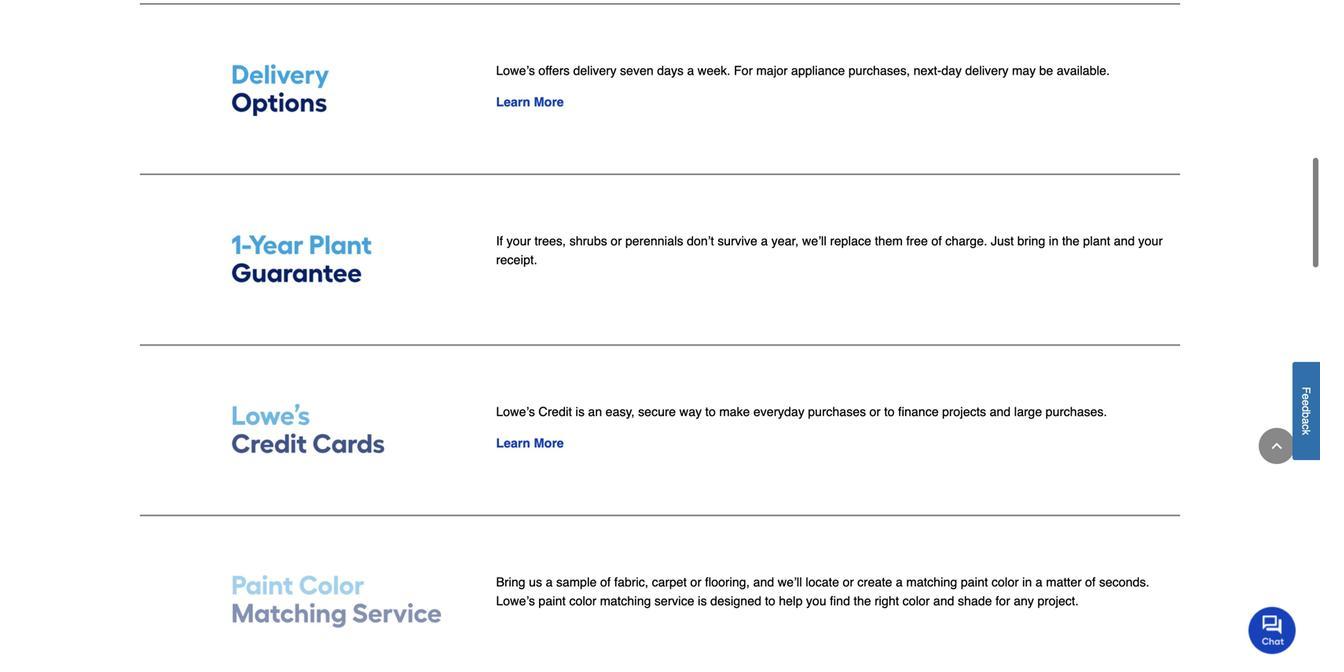 Task type: locate. For each thing, give the bounding box(es) containing it.
lowe's left the credit
[[496, 405, 535, 419]]

is left an
[[576, 405, 585, 419]]

in inside if your trees, shrubs or perennials don't survive a year, we'll replace them free of charge. just bring in the plant and your receipt.
[[1049, 234, 1059, 248]]

of left fabric,
[[600, 575, 611, 590]]

we'll
[[802, 234, 827, 248], [778, 575, 802, 590]]

k
[[1300, 430, 1313, 436]]

we'll for replace
[[802, 234, 827, 248]]

learn more link down offers
[[496, 95, 564, 109]]

your up receipt.
[[507, 234, 531, 248]]

lowe's down bring
[[496, 594, 535, 609]]

0 horizontal spatial the
[[854, 594, 871, 609]]

learn more down offers
[[496, 95, 564, 109]]

paint
[[961, 575, 988, 590], [539, 594, 566, 609]]

of
[[932, 234, 942, 248], [600, 575, 611, 590], [1085, 575, 1096, 590]]

learn more link down the credit
[[496, 436, 564, 451]]

of right free
[[932, 234, 942, 248]]

1 horizontal spatial delivery
[[965, 63, 1009, 78]]

e up "b"
[[1300, 400, 1313, 406]]

the inside bring us a sample of fabric, carpet or flooring, and we'll locate or create a matching paint color in a matter of seconds. lowe's paint color matching service is designed to help you find the right color and shade for any project.
[[854, 594, 871, 609]]

the left "plant"
[[1062, 234, 1080, 248]]

delivery
[[573, 63, 617, 78], [965, 63, 1009, 78]]

1 horizontal spatial matching
[[906, 575, 957, 590]]

lowe's credit cards. image
[[143, 390, 471, 468]]

0 vertical spatial paint
[[961, 575, 988, 590]]

0 vertical spatial is
[[576, 405, 585, 419]]

b
[[1300, 412, 1313, 419]]

for
[[996, 594, 1010, 609]]

1 learn more link from the top
[[496, 95, 564, 109]]

learn more link
[[496, 95, 564, 109], [496, 436, 564, 451]]

1 horizontal spatial to
[[765, 594, 776, 609]]

e
[[1300, 394, 1313, 400], [1300, 400, 1313, 406]]

just
[[991, 234, 1014, 248]]

to right way
[[705, 405, 716, 419]]

1 vertical spatial matching
[[600, 594, 651, 609]]

sample
[[556, 575, 597, 590]]

of inside if your trees, shrubs or perennials don't survive a year, we'll replace them free of charge. just bring in the plant and your receipt.
[[932, 234, 942, 248]]

and right "plant"
[[1114, 234, 1135, 248]]

learn more for offers
[[496, 95, 564, 109]]

a left matter
[[1036, 575, 1043, 590]]

chat invite button image
[[1249, 607, 1297, 655]]

locate
[[806, 575, 839, 590]]

0 vertical spatial the
[[1062, 234, 1080, 248]]

1 vertical spatial learn more
[[496, 436, 564, 451]]

is right service
[[698, 594, 707, 609]]

paint up shade
[[961, 575, 988, 590]]

we'll inside bring us a sample of fabric, carpet or flooring, and we'll locate or create a matching paint color in a matter of seconds. lowe's paint color matching service is designed to help you find the right color and shade for any project.
[[778, 575, 802, 590]]

or right the purchases
[[870, 405, 881, 419]]

in inside bring us a sample of fabric, carpet or flooring, and we'll locate or create a matching paint color in a matter of seconds. lowe's paint color matching service is designed to help you find the right color and shade for any project.
[[1023, 575, 1032, 590]]

color down sample in the bottom of the page
[[569, 594, 597, 609]]

find
[[830, 594, 850, 609]]

your right "plant"
[[1139, 234, 1163, 248]]

1 horizontal spatial in
[[1049, 234, 1059, 248]]

or inside if your trees, shrubs or perennials don't survive a year, we'll replace them free of charge. just bring in the plant and your receipt.
[[611, 234, 622, 248]]

1 learn from the top
[[496, 95, 530, 109]]

0 horizontal spatial in
[[1023, 575, 1032, 590]]

delivery right day at the top of page
[[965, 63, 1009, 78]]

3 lowe's from the top
[[496, 594, 535, 609]]

delivery options. image
[[143, 49, 471, 127]]

or right shrubs at the top of page
[[611, 234, 622, 248]]

we'll for locate
[[778, 575, 802, 590]]

1 learn more from the top
[[496, 95, 564, 109]]

purchases.
[[1046, 405, 1107, 419]]

lowe's inside bring us a sample of fabric, carpet or flooring, and we'll locate or create a matching paint color in a matter of seconds. lowe's paint color matching service is designed to help you find the right color and shade for any project.
[[496, 594, 535, 609]]

is
[[576, 405, 585, 419], [698, 594, 707, 609]]

1 delivery from the left
[[573, 63, 617, 78]]

2 learn more link from the top
[[496, 436, 564, 451]]

1 vertical spatial learn
[[496, 436, 530, 451]]

we'll right year,
[[802, 234, 827, 248]]

more down offers
[[534, 95, 564, 109]]

learn more down the credit
[[496, 436, 564, 451]]

to inside bring us a sample of fabric, carpet or flooring, and we'll locate or create a matching paint color in a matter of seconds. lowe's paint color matching service is designed to help you find the right color and shade for any project.
[[765, 594, 776, 609]]

1 vertical spatial more
[[534, 436, 564, 451]]

1 horizontal spatial color
[[903, 594, 930, 609]]

chevron up image
[[1269, 439, 1285, 454]]

2 learn more from the top
[[496, 436, 564, 451]]

2 more from the top
[[534, 436, 564, 451]]

to left help
[[765, 594, 776, 609]]

purchases,
[[849, 63, 910, 78]]

is inside bring us a sample of fabric, carpet or flooring, and we'll locate or create a matching paint color in a matter of seconds. lowe's paint color matching service is designed to help you find the right color and shade for any project.
[[698, 594, 707, 609]]

purchases
[[808, 405, 866, 419]]

1 lowe's from the top
[[496, 63, 535, 78]]

create
[[858, 575, 892, 590]]

or
[[611, 234, 622, 248], [870, 405, 881, 419], [690, 575, 702, 590], [843, 575, 854, 590]]

one year plant guarantee. image
[[143, 219, 471, 297]]

0 vertical spatial lowe's
[[496, 63, 535, 78]]

1 vertical spatial lowe's
[[496, 405, 535, 419]]

matter
[[1046, 575, 1082, 590]]

a left year,
[[761, 234, 768, 248]]

matching down fabric,
[[600, 594, 651, 609]]

2 vertical spatial lowe's
[[496, 594, 535, 609]]

service
[[655, 594, 694, 609]]

next-
[[914, 63, 942, 78]]

learn more
[[496, 95, 564, 109], [496, 436, 564, 451]]

0 horizontal spatial color
[[569, 594, 597, 609]]

learn for lowe's offers delivery seven days a week. for major appliance purchases, next-day delivery may be available.
[[496, 95, 530, 109]]

more down the credit
[[534, 436, 564, 451]]

0 vertical spatial we'll
[[802, 234, 827, 248]]

learn
[[496, 95, 530, 109], [496, 436, 530, 451]]

1 vertical spatial learn more link
[[496, 436, 564, 451]]

a right us
[[546, 575, 553, 590]]

matching
[[906, 575, 957, 590], [600, 594, 651, 609]]

0 horizontal spatial to
[[705, 405, 716, 419]]

more
[[534, 95, 564, 109], [534, 436, 564, 451]]

0 vertical spatial learn more
[[496, 95, 564, 109]]

2 learn from the top
[[496, 436, 530, 451]]

matching right create
[[906, 575, 957, 590]]

lowe's
[[496, 63, 535, 78], [496, 405, 535, 419], [496, 594, 535, 609]]

d
[[1300, 406, 1313, 412]]

in right bring
[[1049, 234, 1059, 248]]

lowe's offers delivery seven days a week. for major appliance purchases, next-day delivery may be available.
[[496, 63, 1110, 78]]

e up 'd'
[[1300, 394, 1313, 400]]

easy,
[[606, 405, 635, 419]]

learn for lowe's credit is an easy, secure way to make everyday purchases or to finance projects and large purchases.
[[496, 436, 530, 451]]

delivery right offers
[[573, 63, 617, 78]]

1 horizontal spatial the
[[1062, 234, 1080, 248]]

an
[[588, 405, 602, 419]]

2 delivery from the left
[[965, 63, 1009, 78]]

1 horizontal spatial of
[[932, 234, 942, 248]]

and inside if your trees, shrubs or perennials don't survive a year, we'll replace them free of charge. just bring in the plant and your receipt.
[[1114, 234, 1135, 248]]

0 vertical spatial more
[[534, 95, 564, 109]]

a
[[687, 63, 694, 78], [761, 234, 768, 248], [1300, 419, 1313, 425], [546, 575, 553, 590], [896, 575, 903, 590], [1036, 575, 1043, 590]]

your
[[507, 234, 531, 248], [1139, 234, 1163, 248]]

1 vertical spatial the
[[854, 594, 871, 609]]

year,
[[772, 234, 799, 248]]

1 vertical spatial is
[[698, 594, 707, 609]]

color
[[992, 575, 1019, 590], [569, 594, 597, 609], [903, 594, 930, 609]]

lowe's left offers
[[496, 63, 535, 78]]

and
[[1114, 234, 1135, 248], [990, 405, 1011, 419], [753, 575, 774, 590], [934, 594, 955, 609]]

1 vertical spatial in
[[1023, 575, 1032, 590]]

2 horizontal spatial color
[[992, 575, 1019, 590]]

1 vertical spatial paint
[[539, 594, 566, 609]]

right
[[875, 594, 899, 609]]

trees,
[[535, 234, 566, 248]]

major
[[756, 63, 788, 78]]

0 vertical spatial matching
[[906, 575, 957, 590]]

0 horizontal spatial is
[[576, 405, 585, 419]]

0 vertical spatial learn
[[496, 95, 530, 109]]

projects
[[942, 405, 986, 419]]

in for the
[[1049, 234, 1059, 248]]

in up any
[[1023, 575, 1032, 590]]

and up designed on the bottom right of page
[[753, 575, 774, 590]]

charge.
[[946, 234, 988, 248]]

in
[[1049, 234, 1059, 248], [1023, 575, 1032, 590]]

0 vertical spatial learn more link
[[496, 95, 564, 109]]

more for credit
[[534, 436, 564, 451]]

and left shade
[[934, 594, 955, 609]]

to left finance
[[884, 405, 895, 419]]

we'll inside if your trees, shrubs or perennials don't survive a year, we'll replace them free of charge. just bring in the plant and your receipt.
[[802, 234, 827, 248]]

if
[[496, 234, 503, 248]]

bring
[[496, 575, 526, 590]]

0 vertical spatial in
[[1049, 234, 1059, 248]]

1 horizontal spatial your
[[1139, 234, 1163, 248]]

1 more from the top
[[534, 95, 564, 109]]

lowe's for lowe's credit is an easy, secure way to make everyday purchases or to finance projects and large purchases.
[[496, 405, 535, 419]]

paint down us
[[539, 594, 566, 609]]

f e e d b a c k
[[1300, 387, 1313, 436]]

we'll up help
[[778, 575, 802, 590]]

if your trees, shrubs or perennials don't survive a year, we'll replace them free of charge. just bring in the plant and your receipt.
[[496, 234, 1163, 267]]

2 lowe's from the top
[[496, 405, 535, 419]]

don't
[[687, 234, 714, 248]]

or right carpet
[[690, 575, 702, 590]]

0 horizontal spatial your
[[507, 234, 531, 248]]

week.
[[698, 63, 731, 78]]

1 vertical spatial we'll
[[778, 575, 802, 590]]

0 horizontal spatial delivery
[[573, 63, 617, 78]]

to
[[705, 405, 716, 419], [884, 405, 895, 419], [765, 594, 776, 609]]

color right the right
[[903, 594, 930, 609]]

1 horizontal spatial is
[[698, 594, 707, 609]]

of right matter
[[1085, 575, 1096, 590]]

2 horizontal spatial of
[[1085, 575, 1096, 590]]

1 your from the left
[[507, 234, 531, 248]]

the right find
[[854, 594, 871, 609]]

a up k
[[1300, 419, 1313, 425]]

color up 'for'
[[992, 575, 1019, 590]]

the
[[1062, 234, 1080, 248], [854, 594, 871, 609]]



Task type: describe. For each thing, give the bounding box(es) containing it.
f e e d b a c k button
[[1293, 362, 1320, 461]]

fabric,
[[614, 575, 649, 590]]

shade
[[958, 594, 992, 609]]

be
[[1040, 63, 1054, 78]]

everyday
[[754, 405, 805, 419]]

appliance
[[791, 63, 845, 78]]

project.
[[1038, 594, 1079, 609]]

the inside if your trees, shrubs or perennials don't survive a year, we'll replace them free of charge. just bring in the plant and your receipt.
[[1062, 234, 1080, 248]]

2 horizontal spatial to
[[884, 405, 895, 419]]

learn more link for credit
[[496, 436, 564, 451]]

seven
[[620, 63, 654, 78]]

2 e from the top
[[1300, 400, 1313, 406]]

lowe's credit is an easy, secure way to make everyday purchases or to finance projects and large purchases.
[[496, 405, 1107, 419]]

0 horizontal spatial paint
[[539, 594, 566, 609]]

a inside f e e d b a c k button
[[1300, 419, 1313, 425]]

any
[[1014, 594, 1034, 609]]

lowe's for lowe's offers delivery seven days a week. for major appliance purchases, next-day delivery may be available.
[[496, 63, 535, 78]]

carpet
[[652, 575, 687, 590]]

a inside if your trees, shrubs or perennials don't survive a year, we'll replace them free of charge. just bring in the plant and your receipt.
[[761, 234, 768, 248]]

scroll to top element
[[1259, 428, 1295, 464]]

a up the right
[[896, 575, 903, 590]]

flooring,
[[705, 575, 750, 590]]

bring us a sample of fabric, carpet or flooring, and we'll locate or create a matching paint color in a matter of seconds. lowe's paint color matching service is designed to help you find the right color and shade for any project.
[[496, 575, 1150, 609]]

available.
[[1057, 63, 1110, 78]]

0 horizontal spatial of
[[600, 575, 611, 590]]

them
[[875, 234, 903, 248]]

large
[[1014, 405, 1042, 419]]

designed
[[711, 594, 762, 609]]

bring
[[1018, 234, 1046, 248]]

a right days
[[687, 63, 694, 78]]

plant
[[1083, 234, 1111, 248]]

help
[[779, 594, 803, 609]]

seconds.
[[1099, 575, 1150, 590]]

learn more for credit
[[496, 436, 564, 451]]

free
[[906, 234, 928, 248]]

1 e from the top
[[1300, 394, 1313, 400]]

survive
[[718, 234, 758, 248]]

days
[[657, 63, 684, 78]]

0 horizontal spatial matching
[[600, 594, 651, 609]]

f
[[1300, 387, 1313, 394]]

may
[[1012, 63, 1036, 78]]

for
[[734, 63, 753, 78]]

replace
[[830, 234, 872, 248]]

1 horizontal spatial paint
[[961, 575, 988, 590]]

offers
[[539, 63, 570, 78]]

learn more link for offers
[[496, 95, 564, 109]]

c
[[1300, 425, 1313, 430]]

in for a
[[1023, 575, 1032, 590]]

or up find
[[843, 575, 854, 590]]

finance
[[898, 405, 939, 419]]

us
[[529, 575, 542, 590]]

secure
[[638, 405, 676, 419]]

receipt.
[[496, 253, 537, 267]]

credit
[[539, 405, 572, 419]]

day
[[942, 63, 962, 78]]

paint color matching service. image
[[143, 561, 471, 639]]

way
[[680, 405, 702, 419]]

perennials
[[625, 234, 684, 248]]

you
[[806, 594, 827, 609]]

more for offers
[[534, 95, 564, 109]]

2 your from the left
[[1139, 234, 1163, 248]]

and left large
[[990, 405, 1011, 419]]

shrubs
[[570, 234, 607, 248]]

make
[[719, 405, 750, 419]]



Task type: vqa. For each thing, say whether or not it's contained in the screenshot.
Paint color matching service. image
yes



